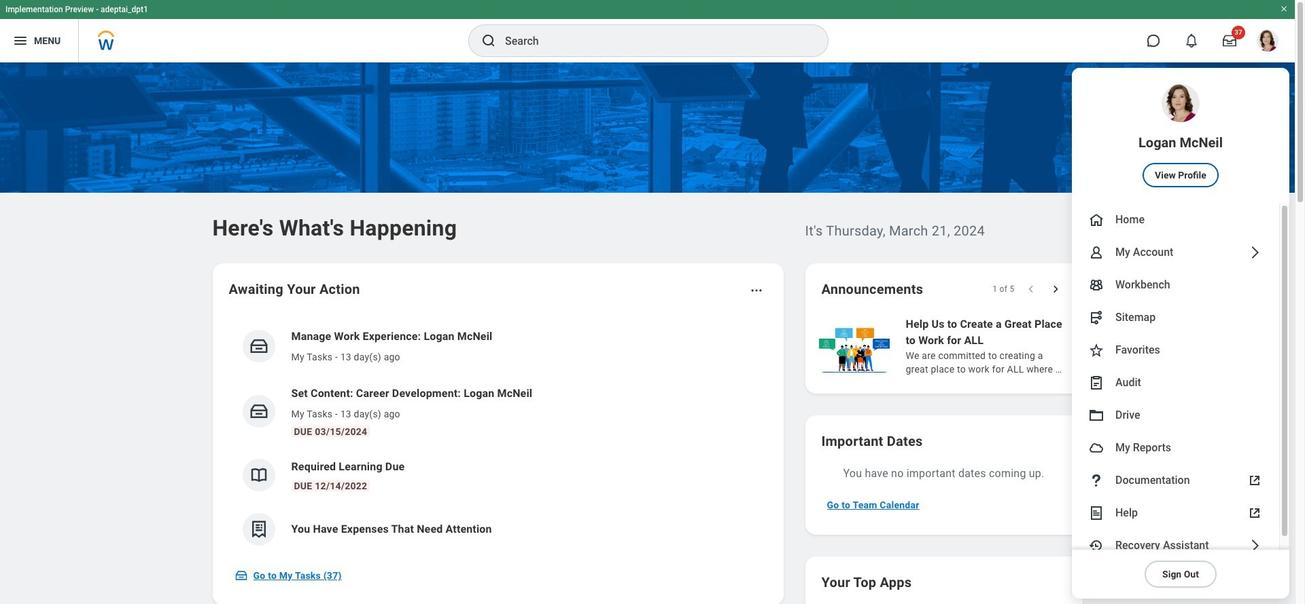 Task type: locate. For each thing, give the bounding box(es) containing it.
star image
[[1088, 343, 1105, 359]]

Search Workday  search field
[[505, 26, 800, 56]]

0 vertical spatial ext link image
[[1247, 473, 1263, 489]]

main content
[[0, 63, 1305, 605]]

book open image
[[248, 466, 269, 486]]

1 vertical spatial inbox image
[[248, 402, 269, 422]]

5 menu item from the top
[[1072, 302, 1279, 334]]

home image
[[1088, 212, 1105, 228]]

menu item
[[1072, 68, 1289, 204], [1072, 204, 1279, 237], [1072, 237, 1279, 269], [1072, 269, 1279, 302], [1072, 302, 1279, 334], [1072, 334, 1279, 367], [1072, 367, 1279, 400], [1072, 400, 1279, 432], [1072, 432, 1279, 465], [1072, 465, 1279, 498], [1072, 498, 1279, 530], [1072, 530, 1279, 563]]

11 menu item from the top
[[1072, 498, 1279, 530]]

chevron right image
[[1247, 538, 1263, 555]]

1 ext link image from the top
[[1247, 473, 1263, 489]]

ext link image
[[1247, 473, 1263, 489], [1247, 506, 1263, 522]]

close environment banner image
[[1280, 5, 1288, 13]]

paste image
[[1088, 375, 1105, 392]]

inbox large image
[[1223, 34, 1236, 48]]

banner
[[0, 0, 1295, 600]]

endpoints image
[[1088, 310, 1105, 326]]

1 vertical spatial ext link image
[[1247, 506, 1263, 522]]

list
[[816, 315, 1305, 378], [229, 318, 767, 557]]

0 horizontal spatial list
[[229, 318, 767, 557]]

avatar image
[[1088, 440, 1105, 457]]

status
[[993, 284, 1015, 295]]

6 menu item from the top
[[1072, 334, 1279, 367]]

user image
[[1088, 245, 1105, 261]]

menu
[[1072, 68, 1289, 600]]

search image
[[481, 33, 497, 49]]

ext link image for the "question" image
[[1247, 473, 1263, 489]]

2 ext link image from the top
[[1247, 506, 1263, 522]]

inbox image
[[248, 336, 269, 357], [248, 402, 269, 422]]

7 menu item from the top
[[1072, 367, 1279, 400]]

1 menu item from the top
[[1072, 68, 1289, 204]]

0 vertical spatial inbox image
[[248, 336, 269, 357]]



Task type: vqa. For each thing, say whether or not it's contained in the screenshot.
top the chevron right Image
yes



Task type: describe. For each thing, give the bounding box(es) containing it.
inbox image
[[234, 570, 248, 583]]

2 inbox image from the top
[[248, 402, 269, 422]]

1 inbox image from the top
[[248, 336, 269, 357]]

1 horizontal spatial list
[[816, 315, 1305, 378]]

chevron left small image
[[1024, 283, 1038, 296]]

notifications large image
[[1185, 34, 1198, 48]]

logan mcneil image
[[1257, 30, 1279, 52]]

chevron right image
[[1247, 245, 1263, 261]]

document image
[[1088, 506, 1105, 522]]

8 menu item from the top
[[1072, 400, 1279, 432]]

question image
[[1088, 473, 1105, 489]]

time image
[[1088, 538, 1105, 555]]

contact card matrix manager image
[[1088, 277, 1105, 294]]

ext link image for document image
[[1247, 506, 1263, 522]]

justify image
[[12, 33, 29, 49]]

12 menu item from the top
[[1072, 530, 1279, 563]]

chevron right small image
[[1049, 283, 1062, 296]]

4 menu item from the top
[[1072, 269, 1279, 302]]

3 menu item from the top
[[1072, 237, 1279, 269]]

2 menu item from the top
[[1072, 204, 1279, 237]]

10 menu item from the top
[[1072, 465, 1279, 498]]

9 menu item from the top
[[1072, 432, 1279, 465]]

dashboard expenses image
[[248, 520, 269, 540]]

folder open image
[[1088, 408, 1105, 424]]



